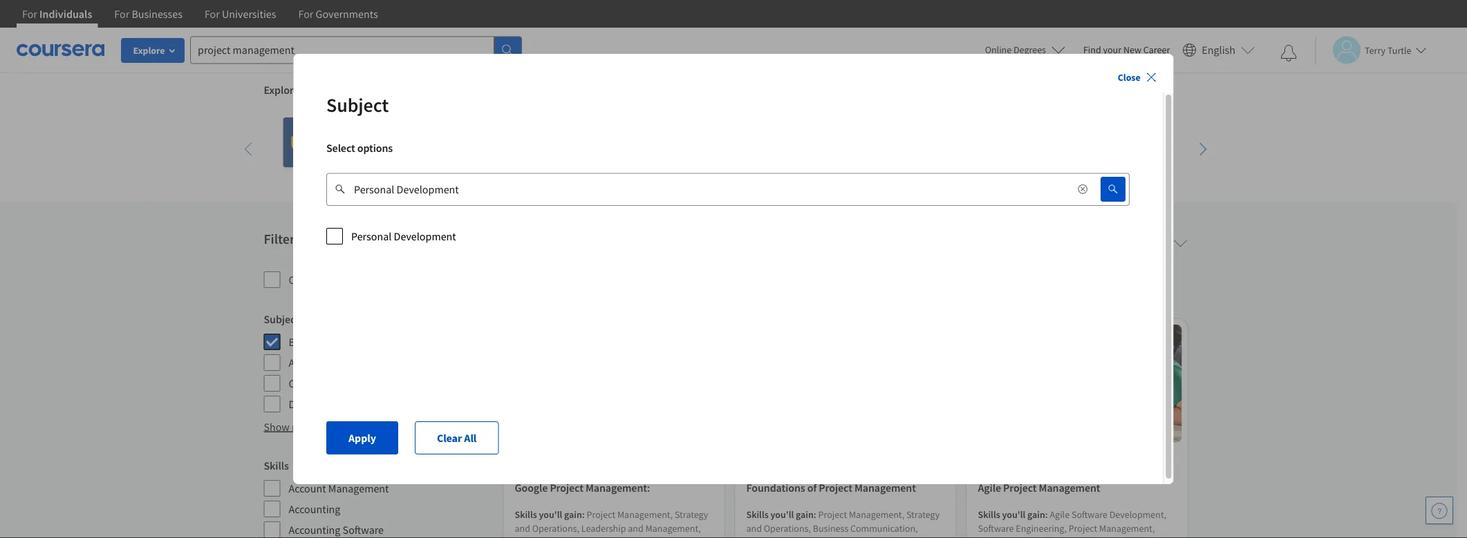 Task type: vqa. For each thing, say whether or not it's contained in the screenshot.
Strategy
yes



Task type: locate. For each thing, give the bounding box(es) containing it.
help center image
[[1431, 503, 1448, 519]]

2 horizontal spatial you'll
[[1002, 508, 1026, 521]]

1 horizontal spatial subject
[[327, 93, 389, 117]]

subject up university
[[327, 93, 389, 117]]

2 vertical spatial and
[[746, 522, 762, 535]]

: down google project management:
[[582, 508, 585, 521]]

businesses
[[132, 7, 182, 21]]

for left individuals
[[22, 7, 37, 21]]

1 skills you'll gain : from the left
[[515, 508, 587, 521]]

subject down credit
[[264, 313, 299, 326]]

show
[[264, 420, 290, 434]]

science down humanities
[[337, 377, 373, 391]]

skills you'll gain :
[[515, 508, 587, 521], [746, 508, 818, 521], [978, 508, 1050, 521]]

2 gain from the left
[[796, 508, 814, 521]]

and up the change
[[746, 522, 762, 535]]

for governments
[[298, 7, 378, 21]]

personal development
[[351, 229, 456, 243]]

0 vertical spatial science
[[337, 377, 373, 391]]

3 skills you'll gain : from the left
[[978, 508, 1050, 521]]

1 you'll from the left
[[539, 508, 562, 521]]

for left businesses
[[114, 7, 129, 21]]

data
[[289, 398, 310, 411]]

agile
[[978, 482, 1001, 495]]

match
[[1140, 236, 1168, 250]]

skills you'll gain : up operations,
[[746, 508, 818, 521]]

search image
[[1108, 184, 1119, 195]]

you'll up operations,
[[771, 508, 794, 521]]

0 horizontal spatial subject
[[264, 313, 299, 326]]

1 vertical spatial and
[[309, 356, 327, 370]]

1 vertical spatial science
[[312, 398, 348, 411]]

you'll
[[539, 508, 562, 521], [771, 508, 794, 521], [1002, 508, 1026, 521]]

close button
[[1112, 65, 1163, 90]]

university
[[344, 132, 385, 144]]

subject for personal
[[327, 93, 389, 117]]

career
[[1143, 44, 1170, 56]]

university of california, irvine
[[344, 132, 463, 144]]

project down foundations of project management
[[818, 508, 847, 521]]

1 gain from the left
[[564, 508, 582, 521]]

your
[[1103, 44, 1121, 56]]

skills you'll gain : down agile in the bottom right of the page
[[978, 508, 1050, 521]]

2 skills you'll gain : from the left
[[746, 508, 818, 521]]

0 horizontal spatial you'll
[[539, 508, 562, 521]]

1 horizontal spatial management,
[[849, 508, 904, 521]]

:
[[582, 508, 585, 521], [814, 508, 816, 521], [1045, 508, 1048, 521]]

apply
[[349, 431, 376, 445]]

you'll for google
[[539, 508, 562, 521]]

project right google
[[550, 482, 583, 495]]

gain
[[564, 508, 582, 521], [796, 508, 814, 521], [1027, 508, 1045, 521]]

0 horizontal spatial skills you'll gain :
[[515, 508, 587, 521]]

management, up communication,
[[849, 508, 904, 521]]

: down foundations of project management
[[814, 508, 816, 521]]

1 horizontal spatial gain
[[796, 508, 814, 521]]

find your new career
[[1083, 44, 1170, 56]]

subject inside 'personal development' dialog
[[327, 93, 389, 117]]

skills up account on the bottom of the page
[[264, 459, 289, 473]]

1 vertical spatial subject
[[264, 313, 299, 326]]

2 horizontal spatial :
[[1045, 508, 1048, 521]]

you'll down google
[[539, 508, 562, 521]]

filter
[[264, 231, 295, 248]]

show notifications image
[[1280, 45, 1297, 62]]

0 vertical spatial business
[[289, 335, 329, 349]]

0 horizontal spatial gain
[[564, 508, 582, 521]]

3 gain from the left
[[1027, 508, 1045, 521]]

university of california, irvine link
[[269, 104, 491, 181]]

2 accounting from the top
[[289, 523, 340, 537]]

credit eligible
[[289, 273, 353, 287]]

2 horizontal spatial gain
[[1027, 508, 1045, 521]]

for
[[22, 7, 37, 21], [114, 7, 129, 21], [205, 7, 220, 21], [298, 7, 313, 21]]

strategy
[[906, 508, 940, 521]]

business down foundations of project management
[[813, 522, 848, 535]]

account
[[289, 482, 326, 496]]

0 vertical spatial management,
[[849, 508, 904, 521]]

0 vertical spatial and
[[401, 83, 419, 97]]

1 vertical spatial business
[[813, 522, 848, 535]]

business
[[289, 335, 329, 349], [813, 522, 848, 535]]

0 horizontal spatial :
[[582, 508, 585, 521]]

0 horizontal spatial management
[[328, 482, 389, 496]]

skills you'll gain : down google
[[515, 508, 587, 521]]

arts
[[289, 356, 307, 370]]

explore 100% online degrees and certificates on coursera
[[264, 83, 533, 97]]

skills
[[264, 459, 289, 473], [515, 508, 537, 521], [746, 508, 769, 521], [978, 508, 1000, 521]]

project right agile in the bottom right of the page
[[1003, 482, 1037, 495]]

subject for computer
[[264, 313, 299, 326]]

project
[[550, 482, 583, 495], [819, 482, 852, 495], [1003, 482, 1037, 495], [818, 508, 847, 521]]

3 : from the left
[[1045, 508, 1048, 521]]

foundations of project management
[[746, 482, 916, 495]]

1 for from the left
[[22, 7, 37, 21]]

computer science
[[289, 377, 373, 391]]

0 horizontal spatial of
[[387, 132, 395, 144]]

subject inside group
[[264, 313, 299, 326]]

0 horizontal spatial and
[[309, 356, 327, 370]]

2 horizontal spatial management
[[1039, 482, 1100, 495]]

0 vertical spatial subject
[[327, 93, 389, 117]]

for individuals
[[22, 7, 92, 21]]

close
[[1118, 71, 1140, 84]]

0 vertical spatial accounting
[[289, 503, 340, 516]]

0 horizontal spatial management,
[[779, 536, 834, 539]]

4 for from the left
[[298, 7, 313, 21]]

subject
[[327, 93, 389, 117], [264, 313, 299, 326]]

gain down agile project management
[[1027, 508, 1045, 521]]

coursera
[[491, 83, 533, 97]]

of right foundations
[[807, 482, 817, 495]]

communication,
[[850, 522, 918, 535]]

None search field
[[190, 36, 522, 64]]

and right degrees at the left top
[[401, 83, 419, 97]]

1 : from the left
[[582, 508, 585, 521]]

management
[[855, 482, 916, 495], [1039, 482, 1100, 495], [328, 482, 389, 496]]

you'll down agile project management
[[1002, 508, 1026, 521]]

1 accounting from the top
[[289, 503, 340, 516]]

for for businesses
[[114, 7, 129, 21]]

clear
[[437, 431, 462, 445]]

management, down operations,
[[779, 536, 834, 539]]

2 horizontal spatial and
[[746, 522, 762, 535]]

of for university
[[387, 132, 395, 144]]

1 vertical spatial of
[[807, 482, 817, 495]]

2 : from the left
[[814, 508, 816, 521]]

1 horizontal spatial :
[[814, 508, 816, 521]]

project management, strategy and operations, business communication, change management, organization
[[746, 508, 945, 539]]

2 for from the left
[[114, 7, 129, 21]]

degrees
[[361, 83, 399, 97]]

management,
[[849, 508, 904, 521], [779, 536, 834, 539]]

1 horizontal spatial business
[[813, 522, 848, 535]]

options
[[358, 141, 393, 155]]

and right arts at the bottom left of the page
[[309, 356, 327, 370]]

select options
[[327, 141, 393, 155]]

humanities
[[329, 356, 382, 370]]

and inside project management, strategy and operations, business communication, change management, organization
[[746, 522, 762, 535]]

of
[[387, 132, 395, 144], [807, 482, 817, 495]]

for left the governments on the top
[[298, 7, 313, 21]]

gain down google project management:
[[564, 508, 582, 521]]

arts and humanities
[[289, 356, 382, 370]]

1 vertical spatial management,
[[779, 536, 834, 539]]

Search by keyword search field
[[354, 173, 1068, 206]]

of right university
[[387, 132, 395, 144]]

business up arts at the bottom left of the page
[[289, 335, 329, 349]]

science down computer science
[[312, 398, 348, 411]]

california,
[[397, 132, 438, 144]]

subject group
[[264, 311, 490, 413]]

find
[[1083, 44, 1101, 56]]

science
[[337, 377, 373, 391], [312, 398, 348, 411]]

1 horizontal spatial skills you'll gain :
[[746, 508, 818, 521]]

for for governments
[[298, 7, 313, 21]]

and inside subject group
[[309, 356, 327, 370]]

personal
[[351, 229, 392, 243]]

accounting
[[289, 503, 340, 516], [289, 523, 340, 537]]

for left universities
[[205, 7, 220, 21]]

for businesses
[[114, 7, 182, 21]]

1 horizontal spatial you'll
[[771, 508, 794, 521]]

0 horizontal spatial business
[[289, 335, 329, 349]]

and
[[401, 83, 419, 97], [309, 356, 327, 370], [746, 522, 762, 535]]

3 for from the left
[[205, 7, 220, 21]]

1 horizontal spatial of
[[807, 482, 817, 495]]

for universities
[[205, 7, 276, 21]]

gain for google
[[564, 508, 582, 521]]

skills you'll gain : for google
[[515, 508, 587, 521]]

gain up operations,
[[796, 508, 814, 521]]

individuals
[[39, 7, 92, 21]]

filter by
[[264, 231, 312, 248]]

0 vertical spatial of
[[387, 132, 395, 144]]

best
[[1118, 236, 1138, 250]]

3 you'll from the left
[[1002, 508, 1026, 521]]

skills you'll gain : for agile
[[978, 508, 1050, 521]]

agile project management link
[[978, 480, 1176, 497]]

: for agile
[[1045, 508, 1048, 521]]

1 vertical spatial accounting
[[289, 523, 340, 537]]

2 horizontal spatial skills you'll gain :
[[978, 508, 1050, 521]]

: down agile project management
[[1045, 508, 1048, 521]]



Task type: describe. For each thing, give the bounding box(es) containing it.
best match button
[[1073, 227, 1193, 260]]

1 horizontal spatial management
[[855, 482, 916, 495]]

100%
[[301, 83, 327, 97]]

science for data science
[[312, 398, 348, 411]]

on
[[476, 83, 489, 97]]

certificates
[[421, 83, 474, 97]]

more
[[292, 420, 316, 434]]

clear all button
[[415, 422, 499, 455]]

irvine
[[440, 132, 463, 144]]

business inside subject group
[[289, 335, 329, 349]]

banner navigation
[[11, 0, 389, 38]]

change
[[746, 536, 777, 539]]

science for computer science
[[337, 377, 373, 391]]

agile project management
[[978, 482, 1100, 495]]

1 horizontal spatial and
[[401, 83, 419, 97]]

computer
[[289, 377, 335, 391]]

new
[[1123, 44, 1141, 56]]

best match
[[1118, 236, 1168, 250]]

foundations
[[746, 482, 805, 495]]

by
[[297, 231, 312, 248]]

project up project management, strategy and operations, business communication, change management, organization
[[819, 482, 852, 495]]

development
[[394, 229, 456, 243]]

management:
[[586, 482, 650, 495]]

for for individuals
[[22, 7, 37, 21]]

: for google
[[582, 508, 585, 521]]

for for universities
[[205, 7, 220, 21]]

account management
[[289, 482, 389, 496]]

english
[[1202, 43, 1235, 57]]

business inside project management, strategy and operations, business communication, change management, organization
[[813, 522, 848, 535]]

clear all
[[437, 431, 477, 445]]

you'll for agile
[[1002, 508, 1026, 521]]

skills down agile in the bottom right of the page
[[978, 508, 1000, 521]]

eligible
[[319, 273, 353, 287]]

accounting software
[[289, 523, 384, 537]]

google
[[515, 482, 548, 495]]

project inside project management, strategy and operations, business communication, change management, organization
[[818, 508, 847, 521]]

software
[[343, 523, 384, 537]]

skills inside group
[[264, 459, 289, 473]]

online
[[329, 83, 359, 97]]

all
[[464, 431, 477, 445]]

data science
[[289, 398, 348, 411]]

english button
[[1177, 28, 1260, 73]]

governments
[[316, 7, 378, 21]]

clear search image
[[1078, 184, 1089, 195]]

accounting for accounting
[[289, 503, 340, 516]]

google project management: link
[[515, 480, 713, 497]]

apply button
[[327, 422, 398, 455]]

coursera image
[[17, 39, 104, 61]]

foundations of project management link
[[746, 480, 945, 497]]

show more button
[[264, 419, 316, 436]]

select
[[327, 141, 355, 155]]

skills group
[[264, 458, 490, 539]]

universities
[[222, 7, 276, 21]]

explore
[[264, 83, 299, 97]]

find your new career link
[[1076, 41, 1177, 59]]

management inside skills group
[[328, 482, 389, 496]]

accounting for accounting software
[[289, 523, 340, 537]]

operations,
[[764, 522, 811, 535]]

show more
[[264, 420, 316, 434]]

of for foundations
[[807, 482, 817, 495]]

skills up the change
[[746, 508, 769, 521]]

skills down google
[[515, 508, 537, 521]]

credit
[[289, 273, 317, 287]]

2 you'll from the left
[[771, 508, 794, 521]]

university of california, irvine image
[[283, 118, 333, 167]]

gain for agile
[[1027, 508, 1045, 521]]

personal development dialog
[[293, 54, 1174, 488]]

google project management:
[[515, 482, 650, 495]]



